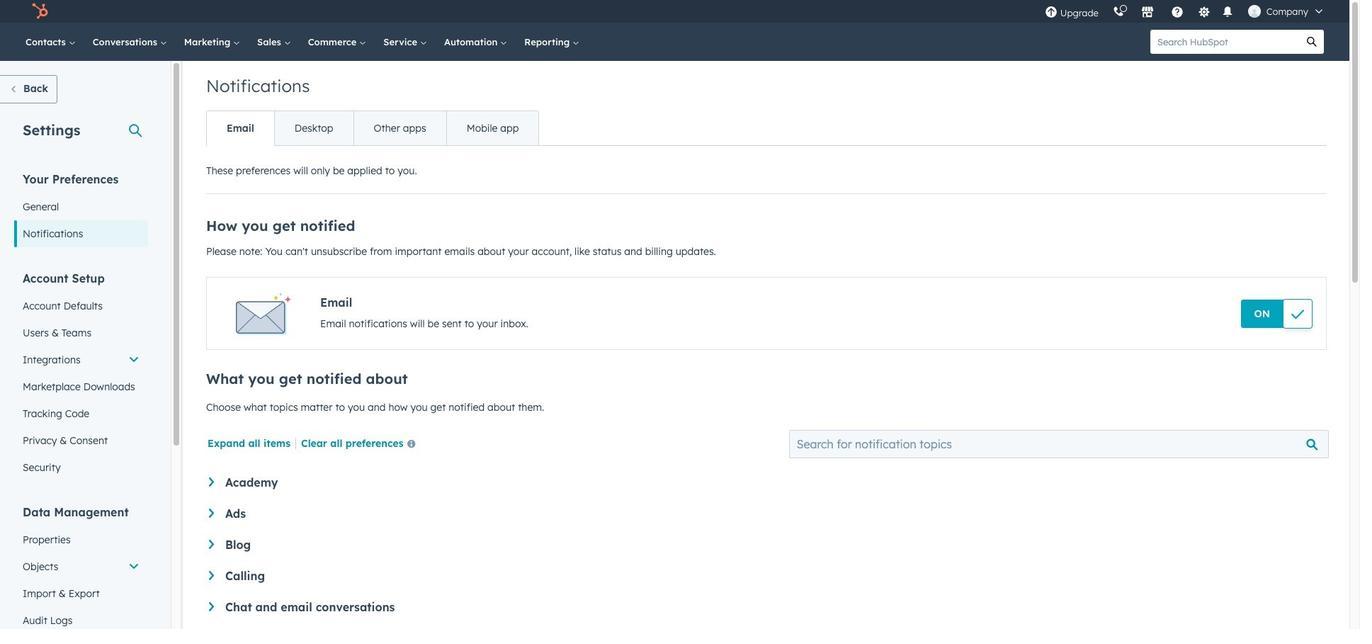 Task type: locate. For each thing, give the bounding box(es) containing it.
menu
[[1038, 0, 1333, 23]]

Search HubSpot search field
[[1151, 30, 1300, 54]]

jacob simon image
[[1248, 5, 1261, 18]]

account setup element
[[14, 271, 148, 481]]

data management element
[[14, 504, 148, 629]]

navigation
[[206, 111, 539, 146]]

your preferences element
[[14, 171, 148, 247]]

Search for notification topics search field
[[789, 430, 1329, 458]]

caret image
[[209, 478, 214, 487], [209, 540, 214, 549], [209, 571, 214, 580], [209, 602, 214, 611]]



Task type: vqa. For each thing, say whether or not it's contained in the screenshot.
1st Name:
no



Task type: describe. For each thing, give the bounding box(es) containing it.
2 caret image from the top
[[209, 540, 214, 549]]

marketplaces image
[[1141, 6, 1154, 19]]

1 caret image from the top
[[209, 478, 214, 487]]

3 caret image from the top
[[209, 571, 214, 580]]

caret image
[[209, 509, 214, 518]]

4 caret image from the top
[[209, 602, 214, 611]]



